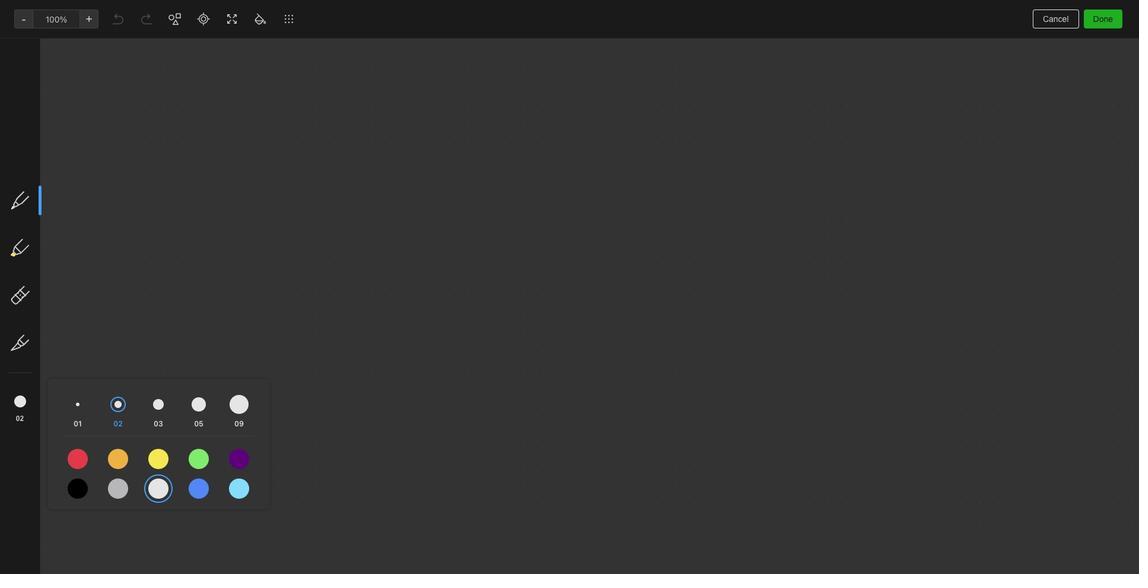 Task type: vqa. For each thing, say whether or not it's contained in the screenshot.
the leftmost your
no



Task type: locate. For each thing, give the bounding box(es) containing it.
replace down match
[[905, 220, 935, 230]]

last edited on dec 15, 2023
[[9, 37, 117, 47]]

2 replace from the left
[[959, 220, 990, 230]]

match case
[[909, 179, 953, 189]]

notebook
[[69, 9, 104, 19]]

replace
[[905, 220, 935, 230], [959, 220, 990, 230]]

all changes saved
[[1065, 558, 1130, 567]]

1 horizontal spatial replace
[[959, 220, 990, 230]]

all
[[992, 220, 1000, 230]]

replace all
[[959, 220, 1000, 230]]

share button
[[1068, 5, 1111, 24]]

only you
[[1027, 9, 1058, 19]]

find
[[895, 79, 910, 88]]

Note Editor text field
[[0, 0, 1140, 575]]

note window element
[[0, 0, 1140, 575]]

find in note
[[895, 79, 937, 88]]

15,
[[84, 37, 95, 47]]

Match case checkbox
[[895, 180, 905, 189]]

no results
[[1077, 100, 1112, 110]]

0 horizontal spatial replace
[[905, 220, 935, 230]]

only
[[1027, 9, 1043, 19]]

results
[[1088, 100, 1112, 110]]

replace left all
[[959, 220, 990, 230]]

1 replace from the left
[[905, 220, 935, 230]]

no
[[1077, 100, 1086, 110]]

replace for replace
[[905, 220, 935, 230]]

first notebook button
[[36, 6, 108, 23]]



Task type: describe. For each thing, give the bounding box(es) containing it.
saved
[[1109, 558, 1130, 567]]

close image
[[1105, 69, 1117, 81]]

in
[[913, 79, 919, 88]]

on
[[54, 37, 64, 47]]

dec
[[66, 37, 81, 47]]

you
[[1045, 9, 1058, 19]]

2023
[[97, 37, 117, 47]]

first
[[51, 9, 67, 19]]

first notebook
[[51, 9, 104, 19]]

last
[[9, 37, 26, 47]]

replace all button
[[949, 215, 1010, 236]]

replace button
[[895, 215, 945, 236]]

all
[[1065, 558, 1074, 567]]

case
[[935, 179, 953, 189]]

share
[[1078, 9, 1101, 19]]

changes
[[1076, 558, 1107, 567]]

replace for replace all
[[959, 220, 990, 230]]

add tag image
[[95, 556, 109, 570]]

edited
[[28, 37, 52, 47]]

note
[[921, 79, 937, 88]]

match
[[909, 179, 933, 189]]

collapse note image
[[8, 7, 23, 21]]



